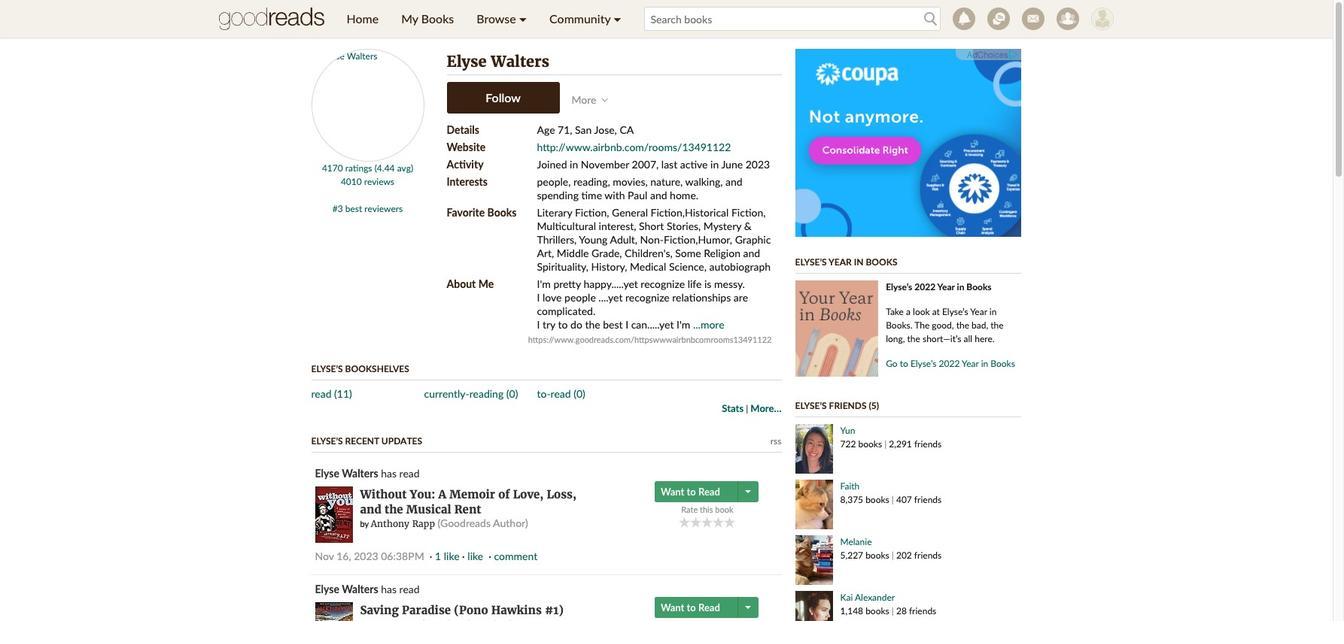 Task type: locate. For each thing, give the bounding box(es) containing it.
has up the saving
[[381, 583, 397, 596]]

ca
[[620, 123, 634, 136]]

thrillers,
[[537, 233, 577, 246]]

i'm up love
[[537, 278, 551, 291]]

28
[[897, 606, 907, 617]]

1 horizontal spatial i'm
[[677, 318, 691, 331]]

and down graphic
[[743, 247, 760, 260]]

friend requests image
[[1057, 8, 1079, 30]]

to inside i'm pretty happy.....yet recognize life is messy. i love people ....yet recognize relationships are complicated. i try to do the best i can.....yet i'm ...more https://www.goodreads.com/httpswwwairbnbcomrooms13491122
[[558, 318, 568, 331]]

books right favorite
[[488, 206, 517, 219]]

faith image
[[795, 480, 833, 530]]

a
[[906, 306, 911, 318]]

1,148
[[841, 606, 864, 617]]

0 vertical spatial want to read
[[661, 486, 720, 498]]

some
[[675, 247, 701, 260]]

(4.44 avg) link
[[375, 163, 413, 174]]

2022 up look
[[915, 282, 936, 293]]

elyse's
[[795, 257, 827, 268], [886, 282, 913, 293], [943, 306, 969, 318], [911, 358, 937, 370], [311, 364, 343, 375], [795, 401, 827, 412], [311, 436, 343, 447]]

and down nature,
[[650, 189, 667, 202]]

melanie link
[[841, 537, 872, 548]]

walters up the follow
[[491, 52, 550, 71]]

of
[[498, 488, 510, 502]]

0 horizontal spatial (0)
[[506, 388, 518, 401]]

· right like link
[[489, 550, 492, 563]]

1 vertical spatial want to read button
[[655, 598, 740, 619]]

books right 722
[[859, 439, 882, 450]]

books inside the faith 8,375 books | 407 friends
[[866, 495, 890, 506]]

jose,
[[594, 123, 617, 136]]

joined in november 2007,             last active in june 2023 interests
[[447, 158, 770, 188]]

relationships
[[672, 291, 731, 304]]

the up all
[[957, 320, 970, 331]]

1 want to read button from the top
[[655, 482, 740, 503]]

elyse walters has read for without you: a memoir of love, loss, and the musical rent
[[315, 468, 420, 480]]

read up paradise
[[399, 583, 420, 596]]

elyse's left the recent
[[311, 436, 343, 447]]

books down melanie link
[[866, 550, 890, 562]]

elyse's up good, on the right bottom of page
[[943, 306, 969, 318]]

stats
[[722, 403, 744, 415]]

reading,
[[574, 175, 610, 188]]

elyse's recent updates
[[311, 436, 422, 447]]

friends right the 28
[[909, 606, 937, 617]]

nov 16, 2023 06:38pm · 1 like · like · comment
[[315, 550, 538, 563]]

comment link
[[494, 550, 538, 563]]

elyse's bookshelves link
[[311, 364, 409, 375]]

| inside the faith 8,375 books | 407 friends
[[892, 495, 894, 506]]

elyse's friends (5) link
[[795, 401, 879, 412]]

| right stats link
[[746, 404, 748, 415]]

i left love
[[537, 291, 540, 304]]

...more
[[693, 318, 725, 331]]

read up "you:"
[[399, 468, 420, 480]]

· left like link
[[462, 550, 465, 563]]

0 vertical spatial read
[[699, 486, 720, 498]]

books inside yun 722 books | 2,291 friends
[[859, 439, 882, 450]]

1 ▾ from the left
[[519, 11, 527, 26]]

1 vertical spatial elyse walters has read
[[315, 583, 420, 596]]

avg)
[[397, 163, 413, 174]]

read‎ left the (11)
[[311, 388, 332, 401]]

1 vertical spatial read
[[399, 583, 420, 596]]

elyse up the follow
[[447, 52, 487, 71]]

read‎ down try
[[551, 388, 571, 401]]

2 fiction, from the left
[[732, 206, 766, 219]]

elyse's bookshelves
[[311, 364, 409, 375]]

elyse walters has read for saving paradise (pono hawkins #1)
[[315, 583, 420, 596]]

2 read from the top
[[699, 602, 720, 614]]

more…
[[751, 403, 782, 415]]

elyse walters image
[[311, 49, 424, 162]]

1 vertical spatial i'm
[[677, 318, 691, 331]]

recognize
[[641, 278, 685, 291], [626, 291, 670, 304]]

2 want to read button from the top
[[655, 598, 740, 619]]

1 want from the top
[[661, 486, 685, 498]]

0 vertical spatial 2023
[[746, 158, 770, 171]]

2 want to read from the top
[[661, 602, 720, 614]]

....yet
[[599, 291, 623, 304]]

1 horizontal spatial read‎
[[551, 388, 571, 401]]

want for saving paradise (pono hawkins #1)
[[661, 602, 685, 614]]

want
[[661, 486, 685, 498], [661, 602, 685, 614]]

friends inside kai alexander 1,148 books | 28 friends
[[909, 606, 937, 617]]

nature,
[[651, 175, 683, 188]]

friends inside melanie 5,227 books | 202 friends
[[915, 550, 942, 562]]

fiction,historical
[[651, 206, 729, 219]]

1 vertical spatial 2023
[[354, 550, 378, 563]]

▾ right community
[[614, 11, 621, 26]]

year left in
[[829, 257, 852, 268]]

elyse's for elyse's bookshelves
[[311, 364, 343, 375]]

| inside to-read‎               (0) stats | more…
[[746, 404, 748, 415]]

rate this book
[[681, 505, 734, 515]]

2 elyse walters link from the top
[[315, 583, 378, 596]]

to-read‎               (0) link
[[537, 388, 586, 401]]

elyse walters link up saving paradise by mike bond image
[[315, 583, 378, 596]]

rapp
[[412, 519, 435, 530]]

0 vertical spatial read
[[399, 468, 420, 480]]

like right 1
[[444, 550, 460, 563]]

▾ for browse ▾
[[519, 11, 527, 26]]

1 read from the top
[[699, 486, 720, 498]]

1 vertical spatial want to read
[[661, 602, 720, 614]]

has up without
[[381, 468, 397, 480]]

recognize up can.....yet
[[626, 291, 670, 304]]

friends inside the faith 8,375 books | 407 friends
[[915, 495, 942, 506]]

8,375
[[841, 495, 864, 506]]

06:38pm
[[381, 550, 424, 563]]

1 horizontal spatial ▾
[[614, 11, 621, 26]]

people
[[565, 291, 596, 304]]

take a look at elyse's year in books. the good, the bad, the long, the short—it's all here.
[[886, 306, 1004, 345]]

(0) for reading‎
[[506, 388, 518, 401]]

0 horizontal spatial like
[[444, 550, 460, 563]]

(0) inside to-read‎               (0) stats | more…
[[574, 388, 586, 401]]

0 horizontal spatial 2023
[[354, 550, 378, 563]]

▾ right the browse
[[519, 11, 527, 26]]

rss
[[771, 436, 782, 447]]

elyse's left friends
[[795, 401, 827, 412]]

best right #3
[[345, 203, 362, 215]]

fiction, down the time
[[575, 206, 609, 219]]

1 vertical spatial elyse walters link
[[315, 583, 378, 596]]

1 horizontal spatial 2023
[[746, 158, 770, 171]]

2023 right the june
[[746, 158, 770, 171]]

1 read from the top
[[399, 468, 420, 480]]

1 vertical spatial read
[[699, 602, 720, 614]]

grade,
[[592, 247, 622, 260]]

walters up the saving
[[342, 583, 378, 596]]

2 read from the top
[[399, 583, 420, 596]]

you:
[[410, 488, 435, 502]]

2 like from the left
[[468, 550, 483, 563]]

age
[[537, 123, 555, 136]]

0 vertical spatial want to read button
[[655, 482, 740, 503]]

autobiograph
[[709, 260, 771, 273]]

▾ inside popup button
[[614, 11, 621, 26]]

science,
[[669, 260, 707, 273]]

1 (0) from the left
[[506, 388, 518, 401]]

read for saving paradise (pono hawkins #1)
[[699, 602, 720, 614]]

year in books image
[[795, 281, 879, 377]]

books right 8,375
[[866, 495, 890, 506]]

books inside people, reading, movies, nature, walking, and spending time with paul and home. favorite books
[[488, 206, 517, 219]]

year up bad,
[[971, 306, 988, 318]]

paradise
[[402, 604, 451, 618]]

do
[[571, 318, 583, 331]]

friends right 407
[[915, 495, 942, 506]]

best inside i'm pretty happy.....yet recognize life is messy. i love people ....yet recognize relationships are complicated. i try to do the best i can.....yet i'm ...more https://www.goodreads.com/httpswwwairbnbcomrooms13491122
[[603, 318, 623, 331]]

1 horizontal spatial best
[[603, 318, 623, 331]]

love,
[[513, 488, 544, 502]]

walters
[[491, 52, 550, 71], [342, 468, 378, 480], [342, 583, 378, 596]]

1 elyse walters has read from the top
[[315, 468, 420, 480]]

1 elyse walters link from the top
[[315, 468, 378, 480]]

| left 2,291
[[885, 439, 887, 450]]

best down ....yet
[[603, 318, 623, 331]]

elyse walters link down the recent
[[315, 468, 378, 480]]

read for saving paradise (pono hawkins #1)
[[399, 583, 420, 596]]

year inside the take a look at elyse's year in books. the good, the bad, the long, the short—it's all here.
[[971, 306, 988, 318]]

i'm left ...more link
[[677, 318, 691, 331]]

read‎ inside to-read‎               (0) stats | more…
[[551, 388, 571, 401]]

best
[[345, 203, 362, 215], [603, 318, 623, 331]]

1 vertical spatial want
[[661, 602, 685, 614]]

menu containing home
[[335, 0, 633, 38]]

community
[[550, 11, 611, 26]]

0 horizontal spatial i'm
[[537, 278, 551, 291]]

books inside melanie 5,227 books | 202 friends
[[866, 550, 890, 562]]

books for 5,227
[[866, 550, 890, 562]]

2 has from the top
[[381, 583, 397, 596]]

home
[[347, 11, 379, 26]]

november
[[581, 158, 629, 171]]

1 horizontal spatial fiction,
[[732, 206, 766, 219]]

1 vertical spatial walters
[[342, 468, 378, 480]]

(0) right reading‎
[[506, 388, 518, 401]]

elyse's for elyse's year in books
[[795, 257, 827, 268]]

read for without you: a memoir of love, loss, and the musical rent
[[399, 468, 420, 480]]

complicated.
[[537, 305, 596, 318]]

the down the
[[908, 334, 921, 345]]

elyse's left in
[[795, 257, 827, 268]]

year down all
[[962, 358, 979, 370]]

recognize down medical
[[641, 278, 685, 291]]

to
[[558, 318, 568, 331], [900, 358, 909, 370], [687, 486, 696, 498], [687, 602, 696, 614]]

a
[[439, 488, 447, 502]]

| left the 28
[[892, 606, 894, 617]]

0 horizontal spatial read‎
[[311, 388, 332, 401]]

elyse up saving paradise by mike bond image
[[315, 583, 339, 596]]

walters up without
[[342, 468, 378, 480]]

2 (0) from the left
[[574, 388, 586, 401]]

friends right 202
[[915, 550, 942, 562]]

friends right 2,291
[[915, 439, 942, 450]]

2 elyse walters has read from the top
[[315, 583, 420, 596]]

year
[[829, 257, 852, 268], [938, 282, 955, 293], [971, 306, 988, 318], [962, 358, 979, 370]]

1 horizontal spatial ·
[[462, 550, 465, 563]]

elyse walters link for saving paradise (pono hawkins #1)
[[315, 583, 378, 596]]

2 vertical spatial elyse
[[315, 583, 339, 596]]

0 horizontal spatial best
[[345, 203, 362, 215]]

life
[[688, 278, 702, 291]]

elyse walters has read up without
[[315, 468, 420, 480]]

1 vertical spatial best
[[603, 318, 623, 331]]

(0) right to-
[[574, 388, 586, 401]]

· left 1
[[430, 550, 432, 563]]

and inside 'literary fiction, general fiction,historical fiction, multicultural interest, short stories, mystery & thrillers, young adult, non-fiction,humor, graphic art, middle grade, children's, some religion and spirituality, history, medical science, autobiograph about me'
[[743, 247, 760, 260]]

the inside without you: a memoir of love, loss, and the musical rent by anthony rapp (goodreads author)
[[385, 503, 403, 517]]

inbox image
[[1022, 8, 1045, 30]]

0 horizontal spatial ▾
[[519, 11, 527, 26]]

the
[[915, 320, 930, 331]]

| inside melanie 5,227 books | 202 friends
[[892, 550, 894, 562]]

| for yun
[[885, 439, 887, 450]]

0 horizontal spatial ·
[[430, 550, 432, 563]]

| inside kai alexander 1,148 books | 28 friends
[[892, 606, 894, 617]]

| left 202
[[892, 550, 894, 562]]

| inside yun 722 books | 2,291 friends
[[885, 439, 887, 450]]

can.....yet
[[631, 318, 674, 331]]

i left can.....yet
[[626, 318, 629, 331]]

reviewers
[[365, 203, 403, 215]]

2022
[[915, 282, 936, 293], [939, 358, 960, 370]]

2023 right 16,
[[354, 550, 378, 563]]

Search for books to add to your shelves search field
[[644, 7, 941, 31]]

2 horizontal spatial ·
[[489, 550, 492, 563]]

the right bad,
[[991, 320, 1004, 331]]

0 vertical spatial elyse walters has read
[[315, 468, 420, 480]]

1 want to read from the top
[[661, 486, 720, 498]]

2 ▾ from the left
[[614, 11, 621, 26]]

friends inside yun 722 books | 2,291 friends
[[915, 439, 942, 450]]

0 vertical spatial elyse walters link
[[315, 468, 378, 480]]

2022 down short—it's
[[939, 358, 960, 370]]

2 read‎ from the left
[[551, 388, 571, 401]]

walters for without you: a memoir of love, loss, and the musical rent
[[342, 468, 378, 480]]

1 horizontal spatial 2022
[[939, 358, 960, 370]]

at
[[932, 306, 940, 318]]

(4.44
[[375, 163, 395, 174]]

non-
[[640, 233, 664, 246]]

elyse up without you by anthony rapp image
[[315, 468, 339, 480]]

elyse walters has read
[[315, 468, 420, 480], [315, 583, 420, 596]]

http://www.airbnb.com/rooms/13491122 activity
[[447, 141, 731, 171]]

2 want from the top
[[661, 602, 685, 614]]

mystery
[[704, 220, 742, 233]]

menu
[[335, 0, 633, 38]]

the
[[585, 318, 601, 331], [957, 320, 970, 331], [991, 320, 1004, 331], [908, 334, 921, 345], [385, 503, 403, 517]]

▾ inside dropdown button
[[519, 11, 527, 26]]

1 vertical spatial 2022
[[939, 358, 960, 370]]

elyse's up read‎               (11)
[[311, 364, 343, 375]]

paul
[[628, 189, 648, 202]]

1 horizontal spatial (0)
[[574, 388, 586, 401]]

interest,
[[599, 220, 636, 233]]

1 has from the top
[[381, 468, 397, 480]]

saving paradise by mike bond image
[[315, 603, 353, 622]]

1 horizontal spatial like
[[468, 550, 483, 563]]

in up here.
[[990, 306, 997, 318]]

anthony
[[371, 519, 410, 530]]

elyse's up take
[[886, 282, 913, 293]]

2,291
[[889, 439, 912, 450]]

in right joined
[[570, 158, 578, 171]]

elyse walters has read up the saving
[[315, 583, 420, 596]]

short—it's
[[923, 334, 962, 345]]

| left 407
[[892, 495, 894, 506]]

#1)
[[545, 604, 564, 618]]

author)
[[493, 517, 528, 530]]

messy.
[[714, 278, 745, 291]]

bookshelves
[[345, 364, 409, 375]]

books down alexander
[[866, 606, 890, 617]]

bad,
[[972, 320, 989, 331]]

2 vertical spatial walters
[[342, 583, 378, 596]]

home link
[[335, 0, 390, 38]]

my books
[[401, 11, 454, 26]]

elyse's friends (5)
[[795, 401, 879, 412]]

books right the my
[[421, 11, 454, 26]]

the right do
[[585, 318, 601, 331]]

|
[[746, 404, 748, 415], [885, 439, 887, 450], [892, 495, 894, 506], [892, 550, 894, 562], [892, 606, 894, 617]]

without you: a memoir of love, loss, and the musical rent by anthony rapp (goodreads author)
[[360, 488, 577, 530]]

are
[[734, 291, 748, 304]]

0 horizontal spatial fiction,
[[575, 206, 609, 219]]

and up by
[[360, 503, 382, 517]]

fiction, up &
[[732, 206, 766, 219]]

1 like link
[[435, 550, 460, 563]]

1 vertical spatial elyse
[[315, 468, 339, 480]]

0 vertical spatial best
[[345, 203, 362, 215]]

and down the june
[[726, 175, 743, 188]]

the up anthony
[[385, 503, 403, 517]]

0 vertical spatial want
[[661, 486, 685, 498]]

0 vertical spatial has
[[381, 468, 397, 480]]

like right "1 like" link
[[468, 550, 483, 563]]

1 vertical spatial has
[[381, 583, 397, 596]]

0 vertical spatial 2022
[[915, 282, 936, 293]]



Task type: vqa. For each thing, say whether or not it's contained in the screenshot.


Task type: describe. For each thing, give the bounding box(es) containing it.
in down here.
[[981, 358, 989, 370]]

http://www.airbnb.com/rooms/13491122
[[537, 141, 731, 154]]

all
[[964, 334, 973, 345]]

musical
[[406, 503, 451, 517]]

want to read button for without you: a memoir of love, loss, and the musical rent
[[655, 482, 740, 503]]

take
[[886, 306, 904, 318]]

| for faith
[[892, 495, 894, 506]]

favorite
[[447, 206, 485, 219]]

0 vertical spatial walters
[[491, 52, 550, 71]]

follow
[[486, 90, 521, 105]]

currently-reading‎               (0)
[[424, 388, 518, 401]]

kai ale... image
[[795, 592, 833, 622]]

my books link
[[390, 0, 465, 38]]

test dummy image
[[1091, 8, 1114, 30]]

young
[[579, 233, 608, 246]]

notifications image
[[953, 8, 975, 30]]

middle
[[557, 247, 589, 260]]

interests
[[447, 175, 488, 188]]

▾ for community ▾
[[614, 11, 621, 26]]

and inside without you: a memoir of love, loss, and the musical rent by anthony rapp (goodreads author)
[[360, 503, 382, 517]]

stories,
[[667, 220, 701, 233]]

more button
[[572, 90, 613, 110]]

books inside 'link'
[[421, 11, 454, 26]]

1 · from the left
[[430, 550, 432, 563]]

comment
[[494, 550, 538, 563]]

0 horizontal spatial 2022
[[915, 282, 936, 293]]

i'm pretty happy.....yet recognize life is messy. i love people ....yet recognize relationships are complicated. i try to do the best i can.....yet i'm ...more https://www.goodreads.com/httpswwwairbnbcomrooms13491122
[[528, 278, 772, 345]]

has for without you: a memoir of love, loss, and the musical rent
[[381, 468, 397, 480]]

1
[[435, 550, 441, 563]]

books right in
[[866, 257, 898, 268]]

me
[[479, 278, 494, 291]]

read‎               (11) link
[[311, 388, 352, 401]]

literary
[[537, 206, 572, 219]]

children's,
[[625, 247, 673, 260]]

in up the take a look at elyse's year in books. the good, the bad, the long, the short—it's all here.
[[957, 282, 965, 293]]

people, reading, movies, nature, walking, and spending time with paul and home. favorite books
[[447, 175, 743, 219]]

this
[[700, 505, 713, 515]]

2 · from the left
[[462, 550, 465, 563]]

spirituality,
[[537, 260, 589, 273]]

advertisement region
[[795, 49, 1021, 237]]

stats link
[[722, 403, 744, 415]]

elyse's for elyse's recent updates
[[311, 436, 343, 447]]

in inside the take a look at elyse's year in books. the good, the bad, the long, the short—it's all here.
[[990, 306, 997, 318]]

elyse's year in books link
[[795, 257, 898, 268]]

memoir
[[450, 488, 495, 502]]

faith
[[841, 481, 860, 492]]

elyse's for elyse's friends (5)
[[795, 401, 827, 412]]

without
[[360, 488, 407, 502]]

0 vertical spatial recognize
[[641, 278, 685, 291]]

friends for 202 friends
[[915, 550, 942, 562]]

long,
[[886, 334, 905, 345]]

saving
[[360, 604, 399, 618]]

#3
[[333, 203, 343, 215]]

books inside kai alexander 1,148 books | 28 friends
[[866, 606, 890, 617]]

browse ▾
[[477, 11, 527, 26]]

elyse's 2022 year in books
[[886, 282, 992, 293]]

yun image
[[795, 425, 833, 474]]

saving paradise (pono hawkins #1)
[[360, 604, 564, 618]]

read for without you: a memoir of love, loss, and the musical rent
[[699, 486, 720, 498]]

my group discussions image
[[987, 8, 1010, 30]]

http://www.airbnb.com/rooms/13491122 link
[[537, 141, 731, 154]]

1 read‎ from the left
[[311, 388, 332, 401]]

updates
[[382, 436, 422, 447]]

san
[[575, 123, 592, 136]]

without you by anthony rapp image
[[315, 487, 353, 544]]

books for 8,375
[[866, 495, 890, 506]]

5,227
[[841, 550, 864, 562]]

look
[[913, 306, 930, 318]]

community ▾
[[550, 11, 621, 26]]

in left the june
[[711, 158, 719, 171]]

religion
[[704, 247, 741, 260]]

try
[[543, 318, 556, 331]]

want to read for without you: a memoir of love, loss, and the musical rent
[[661, 486, 720, 498]]

activity
[[447, 158, 484, 171]]

nov
[[315, 550, 334, 563]]

elyse for saving paradise (pono hawkins #1)
[[315, 583, 339, 596]]

want to read button for saving paradise (pono hawkins #1)
[[655, 598, 740, 619]]

books for 722
[[859, 439, 882, 450]]

| for melanie
[[892, 550, 894, 562]]

want to read for saving paradise (pono hawkins #1)
[[661, 602, 720, 614]]

#3 best reviewers link
[[333, 203, 403, 215]]

go to elyse's 2022 year in books link
[[886, 358, 1015, 370]]

year up at
[[938, 282, 955, 293]]

june
[[722, 158, 743, 171]]

love
[[543, 291, 562, 304]]

3 · from the left
[[489, 550, 492, 563]]

melanie image
[[795, 536, 833, 586]]

currently-
[[424, 388, 470, 401]]

elyse's down short—it's
[[911, 358, 937, 370]]

elyse for without you: a memoir of love, loss, and the musical rent
[[315, 468, 339, 480]]

spending
[[537, 189, 579, 202]]

the inside i'm pretty happy.....yet recognize life is messy. i love people ....yet recognize relationships are complicated. i try to do the best i can.....yet i'm ...more https://www.goodreads.com/httpswwwairbnbcomrooms13491122
[[585, 318, 601, 331]]

i left try
[[537, 318, 540, 331]]

my
[[401, 11, 418, 26]]

elyse walters link for without you: a memoir of love, loss, and the musical rent
[[315, 468, 378, 480]]

71,
[[558, 123, 573, 136]]

2023 inside joined in november 2007,             last active in june 2023 interests
[[746, 158, 770, 171]]

good,
[[932, 320, 954, 331]]

elyse's inside the take a look at elyse's year in books. the good, the bad, the long, the short—it's all here.
[[943, 306, 969, 318]]

0 vertical spatial i'm
[[537, 278, 551, 291]]

by
[[360, 519, 369, 529]]

to-
[[537, 388, 551, 401]]

books down here.
[[991, 358, 1015, 370]]

407
[[897, 495, 912, 506]]

community ▾ button
[[538, 0, 633, 38]]

history,
[[591, 260, 627, 273]]

has for saving paradise (pono hawkins #1)
[[381, 583, 397, 596]]

kai alexander 1,148 books | 28 friends
[[841, 592, 937, 617]]

4170
[[322, 163, 343, 174]]

details
[[447, 123, 480, 136]]

general
[[612, 206, 648, 219]]

books up bad,
[[967, 282, 992, 293]]

Search books text field
[[644, 7, 941, 31]]

browse
[[477, 11, 516, 26]]

friends
[[829, 401, 867, 412]]

202
[[897, 550, 912, 562]]

want for without you: a memoir of love, loss, and the musical rent
[[661, 486, 685, 498]]

active
[[680, 158, 708, 171]]

about
[[447, 278, 476, 291]]

friends for 2,291 friends
[[915, 439, 942, 450]]

to-read‎               (0) stats | more…
[[537, 388, 782, 415]]

0 vertical spatial elyse
[[447, 52, 487, 71]]

movies,
[[613, 175, 648, 188]]

1 vertical spatial recognize
[[626, 291, 670, 304]]

(0) for read‎
[[574, 388, 586, 401]]

elyse's for elyse's 2022 year in books
[[886, 282, 913, 293]]

walters for saving paradise (pono hawkins #1)
[[342, 583, 378, 596]]

rent
[[455, 503, 481, 517]]

elyse walters
[[447, 52, 550, 71]]

more
[[572, 93, 597, 106]]

yun
[[841, 425, 855, 437]]

1 fiction, from the left
[[575, 206, 609, 219]]

2007,
[[632, 158, 659, 171]]

friends for 407 friends
[[915, 495, 942, 506]]

1 like from the left
[[444, 550, 460, 563]]



